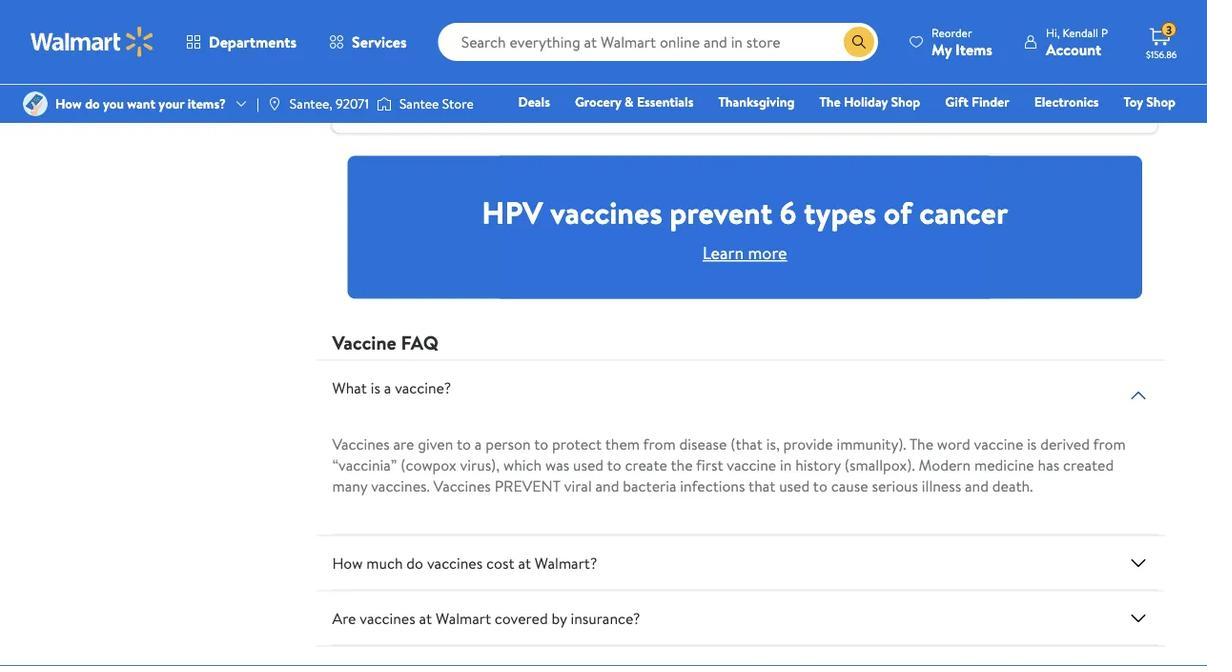 Task type: vqa. For each thing, say whether or not it's contained in the screenshot.
'word'
yes



Task type: locate. For each thing, give the bounding box(es) containing it.
0 horizontal spatial  image
[[267, 96, 282, 112]]

0 vertical spatial learn
[[371, 85, 403, 104]]

vaccines for prevent
[[550, 191, 662, 234]]

and right illness
[[965, 476, 989, 497]]

vaccines
[[332, 434, 390, 455], [433, 476, 491, 497]]

more left store
[[406, 85, 436, 104]]

from right them
[[643, 434, 676, 455]]

0 vertical spatial more
[[406, 85, 436, 104]]

gift finder link
[[937, 92, 1018, 112]]

1 vertical spatial at
[[419, 608, 432, 629]]

cause
[[831, 476, 868, 497]]

weeks
[[595, 46, 630, 65]]

grocery & essentials
[[575, 93, 694, 111]]

at
[[518, 553, 531, 574], [419, 608, 432, 629]]

do right much
[[407, 553, 424, 574]]

0 horizontal spatial and
[[596, 476, 619, 497]]

1 horizontal spatial  image
[[377, 94, 392, 113]]

vaccines.
[[371, 476, 430, 497]]

vaccines left are
[[332, 434, 390, 455]]

fashion link
[[879, 118, 940, 139]]

infections
[[680, 476, 745, 497]]

0 vertical spatial how
[[55, 94, 82, 113]]

faq
[[401, 330, 439, 356]]

0 horizontal spatial is
[[371, 377, 380, 398]]

santee, 92071
[[290, 94, 369, 113]]

provide
[[784, 434, 833, 455]]

by
[[552, 608, 567, 629]]

1 horizontal spatial more
[[748, 241, 787, 265]]

is left has
[[1027, 434, 1037, 455]]

1 horizontal spatial at
[[518, 553, 531, 574]]

learn right 92071 at the left top of page
[[371, 85, 403, 104]]

modern
[[919, 455, 971, 476]]

virus),
[[460, 455, 500, 476]]

1 vertical spatial a
[[475, 434, 482, 455]]

 image
[[377, 94, 392, 113], [267, 96, 282, 112]]

1 horizontal spatial from
[[1093, 434, 1126, 455]]

0 vertical spatial the
[[820, 93, 841, 111]]

has
[[1038, 455, 1060, 476]]

vaccine left in
[[727, 455, 776, 476]]

to
[[457, 434, 471, 455], [534, 434, 549, 455], [607, 455, 622, 476], [813, 476, 828, 497]]

(smallpox).
[[845, 455, 915, 476]]

one
[[1030, 119, 1058, 138]]

are vaccines at walmart covered by insurance? image
[[1127, 607, 1150, 630]]

1 horizontal spatial how
[[332, 553, 363, 574]]

is,
[[766, 434, 780, 455]]

1 horizontal spatial &
[[625, 93, 634, 111]]

more
[[406, 85, 436, 104], [748, 241, 787, 265]]

2 from from the left
[[1093, 434, 1126, 455]]

cost
[[486, 553, 515, 574]]

1 from from the left
[[643, 434, 676, 455]]

0 horizontal spatial vaccines
[[332, 434, 390, 455]]

santee,
[[290, 94, 333, 113]]

santee store
[[400, 94, 474, 113]]

1 horizontal spatial vaccines
[[433, 476, 491, 497]]

a left person
[[475, 434, 482, 455]]

do
[[85, 94, 100, 113], [407, 553, 424, 574]]

2 vertical spatial vaccines
[[360, 608, 415, 629]]

0 vertical spatial do
[[85, 94, 100, 113]]

walmart+
[[1119, 119, 1176, 138]]

walmart+ link
[[1110, 118, 1184, 139]]

a left vaccine?
[[384, 377, 391, 398]]

shop
[[891, 93, 921, 111], [1147, 93, 1176, 111]]

vaccines
[[550, 191, 662, 234], [427, 553, 483, 574], [360, 608, 415, 629]]

used right 'was'
[[573, 455, 604, 476]]

is it safe to get a vaccine? image
[[1127, 662, 1150, 667]]

vaccines inside 'hpv vaccines prevent 6 types of cancer learn more'
[[550, 191, 662, 234]]

electronics
[[1034, 93, 1099, 111]]

0 horizontal spatial learn
[[371, 85, 403, 104]]

rsv vaccine
[[355, 9, 447, 33]]

32-
[[634, 46, 653, 65]]

to left cause
[[813, 476, 828, 497]]

1 horizontal spatial learn
[[703, 241, 744, 265]]

0 vertical spatial &
[[442, 46, 451, 65]]

learn down prevent
[[703, 241, 744, 265]]

hpv
[[482, 191, 543, 234]]

the left word
[[910, 434, 934, 455]]

toy
[[1124, 93, 1143, 111]]

bacteria
[[623, 476, 677, 497]]

2 shop from the left
[[1147, 93, 1176, 111]]

during
[[555, 46, 592, 65]]

shop right "toy" in the right of the page
[[1147, 93, 1176, 111]]

1 vertical spatial &
[[625, 93, 634, 111]]

0 horizontal spatial more
[[406, 85, 436, 104]]

& right 60+
[[442, 46, 451, 65]]

create
[[625, 455, 667, 476]]

how left much
[[332, 553, 363, 574]]

death.
[[993, 476, 1033, 497]]

0 horizontal spatial from
[[643, 434, 676, 455]]

at right cost
[[518, 553, 531, 574]]

0 vertical spatial vaccines
[[550, 191, 662, 234]]

learn more button
[[355, 80, 452, 110]]

1 vertical spatial learn
[[703, 241, 744, 265]]

1 vertical spatial how
[[332, 553, 363, 574]]

vaccines left cost
[[427, 553, 483, 574]]

and right viral
[[596, 476, 619, 497]]

grocery
[[575, 93, 622, 111]]

vaccine up 60+
[[391, 9, 447, 33]]

0 vertical spatial a
[[384, 377, 391, 398]]

grocery & essentials link
[[566, 92, 702, 112]]

hpv vaccines prevent six types of cancer. learn more. image
[[500, 156, 990, 299]]

at left walmart
[[419, 608, 432, 629]]

my
[[932, 39, 952, 60]]

vaccines down given on the bottom left of page
[[433, 476, 491, 497]]

0 horizontal spatial shop
[[891, 93, 921, 111]]

what
[[332, 377, 367, 398]]

deals
[[518, 93, 550, 111]]

1 horizontal spatial the
[[910, 434, 934, 455]]

vaccines right hpv
[[550, 191, 662, 234]]

to right person
[[534, 434, 549, 455]]

reorder
[[932, 24, 972, 41]]

shop up fashion link
[[891, 93, 921, 111]]

vaccines for at
[[360, 608, 415, 629]]

1 shop from the left
[[891, 93, 921, 111]]

for
[[355, 46, 375, 65]]

to right given on the bottom left of page
[[457, 434, 471, 455]]

2 horizontal spatial vaccines
[[550, 191, 662, 234]]

vaccines right are
[[360, 608, 415, 629]]

learn inside button
[[371, 85, 403, 104]]

1 horizontal spatial shop
[[1147, 93, 1176, 111]]

1 vertical spatial is
[[1027, 434, 1037, 455]]

learn inside 'hpv vaccines prevent 6 types of cancer learn more'
[[703, 241, 744, 265]]

1 vertical spatial vaccines
[[427, 553, 483, 574]]

what is a vaccine?
[[332, 377, 451, 398]]

is inside vaccines are given to a person to protect them from disease (that is, provide immunity). the word vaccine is derived from "vaccinia" (cowpox virus), which was used to create the first vaccine in history (smallpox). modern medicine has created many vaccines. vaccines prevent viral and bacteria infections that used to cause serious illness and death.
[[1027, 434, 1037, 455]]

are
[[332, 608, 356, 629]]

vaccine up death.
[[974, 434, 1024, 455]]

60+
[[415, 46, 439, 65]]

how left you
[[55, 94, 82, 113]]

how for how do you want your items?
[[55, 94, 82, 113]]

departments
[[209, 31, 297, 52]]

 image
[[23, 92, 48, 116]]

1 vertical spatial the
[[910, 434, 934, 455]]

more down 6 at the right top of the page
[[748, 241, 787, 265]]

0 horizontal spatial at
[[419, 608, 432, 629]]

1 vertical spatial more
[[748, 241, 787, 265]]

1 horizontal spatial vaccine
[[727, 455, 776, 476]]

thanksgiving link
[[710, 92, 803, 112]]

how much do vaccines cost at walmart? image
[[1127, 552, 1150, 575]]

vaccines are given to a person to protect them from disease (that is, provide immunity). the word vaccine is derived from "vaccinia" (cowpox virus), which was used to create the first vaccine in history (smallpox). modern medicine has created many vaccines. vaccines prevent viral and bacteria infections that used to cause serious illness and death.
[[332, 434, 1126, 497]]

items
[[956, 39, 993, 60]]

2 and from the left
[[965, 476, 989, 497]]

are vaccines at walmart covered by insurance?
[[332, 608, 640, 629]]

vaccine faq
[[332, 330, 439, 356]]

learn more link
[[703, 241, 787, 265]]

from right derived
[[1093, 434, 1126, 455]]

1 horizontal spatial do
[[407, 553, 424, 574]]

and
[[596, 476, 619, 497], [965, 476, 989, 497]]

first
[[696, 455, 723, 476]]

 image right 92071 at the left top of page
[[377, 94, 392, 113]]

is
[[371, 377, 380, 398], [1027, 434, 1037, 455]]

used right that on the bottom
[[779, 476, 810, 497]]

the up home link
[[820, 93, 841, 111]]

 image for santee, 92071
[[267, 96, 282, 112]]

is right what
[[371, 377, 380, 398]]

rsv vaccine. for adults sixty plus and pregnant women during weeks thirty two - thirty six. learn more. image
[[1053, 28, 1158, 133]]

&
[[442, 46, 451, 65], [625, 93, 634, 111]]

services button
[[313, 19, 423, 65]]

the holiday shop link
[[811, 92, 929, 112]]

learn more
[[371, 85, 436, 104]]

1 horizontal spatial a
[[475, 434, 482, 455]]

1 horizontal spatial is
[[1027, 434, 1037, 455]]

0 horizontal spatial vaccines
[[360, 608, 415, 629]]

 image right |
[[267, 96, 282, 112]]

do left you
[[85, 94, 100, 113]]

walmart
[[436, 608, 491, 629]]

0 horizontal spatial how
[[55, 94, 82, 113]]

hi,
[[1046, 24, 1060, 41]]

items?
[[188, 94, 226, 113]]

you
[[103, 94, 124, 113]]

to left create
[[607, 455, 622, 476]]

vaccine
[[332, 330, 396, 356]]

1 horizontal spatial and
[[965, 476, 989, 497]]

hpv vaccines prevent 6 types of cancer learn more
[[482, 191, 1008, 265]]

what is a vaccine? image
[[1127, 384, 1150, 407]]

& right grocery
[[625, 93, 634, 111]]

prevent
[[495, 476, 561, 497]]



Task type: describe. For each thing, give the bounding box(es) containing it.
(cowpox
[[401, 455, 457, 476]]

thanksgiving
[[719, 93, 795, 111]]

immunity).
[[837, 434, 906, 455]]

viral
[[564, 476, 592, 497]]

walmart image
[[31, 27, 154, 57]]

0 horizontal spatial the
[[820, 93, 841, 111]]

much
[[366, 553, 403, 574]]

types
[[804, 191, 877, 234]]

rsv
[[355, 9, 387, 33]]

kendall
[[1063, 24, 1099, 41]]

deals link
[[510, 92, 559, 112]]

essentials
[[637, 93, 694, 111]]

want
[[127, 94, 155, 113]]

1 vertical spatial vaccines
[[433, 476, 491, 497]]

Walmart Site-Wide search field
[[438, 23, 878, 61]]

6
[[780, 191, 797, 234]]

word
[[937, 434, 971, 455]]

insurance?
[[571, 608, 640, 629]]

cancer
[[920, 191, 1008, 234]]

serious
[[872, 476, 918, 497]]

search icon image
[[852, 34, 867, 50]]

how for how much do vaccines cost at walmart?
[[332, 553, 363, 574]]

36.
[[653, 46, 670, 65]]

home
[[827, 119, 862, 138]]

toy shop home
[[827, 93, 1176, 138]]

shop inside toy shop home
[[1147, 93, 1176, 111]]

vaccine?
[[395, 377, 451, 398]]

santee
[[400, 94, 439, 113]]

given
[[418, 434, 453, 455]]

are
[[393, 434, 414, 455]]

person
[[486, 434, 531, 455]]

fashion
[[887, 119, 931, 138]]

the inside vaccines are given to a person to protect them from disease (that is, provide immunity). the word vaccine is derived from "vaccinia" (cowpox virus), which was used to create the first vaccine in history (smallpox). modern medicine has created many vaccines. vaccines prevent viral and bacteria infections that used to cause serious illness and death.
[[910, 434, 934, 455]]

0 horizontal spatial &
[[442, 46, 451, 65]]

pregnant
[[454, 46, 506, 65]]

registry link
[[948, 118, 1014, 139]]

0 horizontal spatial a
[[384, 377, 391, 398]]

0 vertical spatial vaccines
[[332, 434, 390, 455]]

created
[[1063, 455, 1114, 476]]

many
[[332, 476, 367, 497]]

2 horizontal spatial vaccine
[[974, 434, 1024, 455]]

92071
[[336, 94, 369, 113]]

adults
[[378, 46, 412, 65]]

0 vertical spatial is
[[371, 377, 380, 398]]

prevent
[[670, 191, 773, 234]]

(that
[[731, 434, 763, 455]]

your
[[159, 94, 184, 113]]

disease
[[680, 434, 727, 455]]

1 horizontal spatial used
[[779, 476, 810, 497]]

holiday
[[844, 93, 888, 111]]

services
[[352, 31, 407, 52]]

3
[[1166, 22, 1172, 38]]

walmart?
[[535, 553, 597, 574]]

0 horizontal spatial vaccine
[[391, 9, 447, 33]]

gift
[[945, 93, 969, 111]]

0 vertical spatial at
[[518, 553, 531, 574]]

store
[[442, 94, 474, 113]]

was
[[545, 455, 570, 476]]

p
[[1101, 24, 1108, 41]]

 image for santee store
[[377, 94, 392, 113]]

gift finder
[[945, 93, 1010, 111]]

of
[[884, 191, 912, 234]]

1 vertical spatial do
[[407, 553, 424, 574]]

1 horizontal spatial vaccines
[[427, 553, 483, 574]]

how do you want your items?
[[55, 94, 226, 113]]

finder
[[972, 93, 1010, 111]]

that
[[749, 476, 776, 497]]

toy shop link
[[1115, 92, 1184, 112]]

registry
[[956, 119, 1005, 138]]

the holiday shop
[[820, 93, 921, 111]]

how much do vaccines cost at walmart?
[[332, 553, 597, 574]]

Search search field
[[438, 23, 878, 61]]

history
[[796, 455, 841, 476]]

0 horizontal spatial do
[[85, 94, 100, 113]]

one debit
[[1030, 119, 1094, 138]]

the
[[671, 455, 693, 476]]

one debit link
[[1021, 118, 1103, 139]]

debit
[[1062, 119, 1094, 138]]

medicine
[[975, 455, 1034, 476]]

them
[[605, 434, 640, 455]]

1 and from the left
[[596, 476, 619, 497]]

electronics link
[[1026, 92, 1108, 112]]

protect
[[552, 434, 602, 455]]

$156.86
[[1146, 48, 1177, 61]]

"vaccinia"
[[332, 455, 397, 476]]

more inside 'hpv vaccines prevent 6 types of cancer learn more'
[[748, 241, 787, 265]]

a inside vaccines are given to a person to protect them from disease (that is, provide immunity). the word vaccine is derived from "vaccinia" (cowpox virus), which was used to create the first vaccine in history (smallpox). modern medicine has created many vaccines. vaccines prevent viral and bacteria infections that used to cause serious illness and death.
[[475, 434, 482, 455]]

departments button
[[170, 19, 313, 65]]

0 horizontal spatial used
[[573, 455, 604, 476]]

more inside button
[[406, 85, 436, 104]]

shop inside the holiday shop link
[[891, 93, 921, 111]]

|
[[257, 94, 259, 113]]



